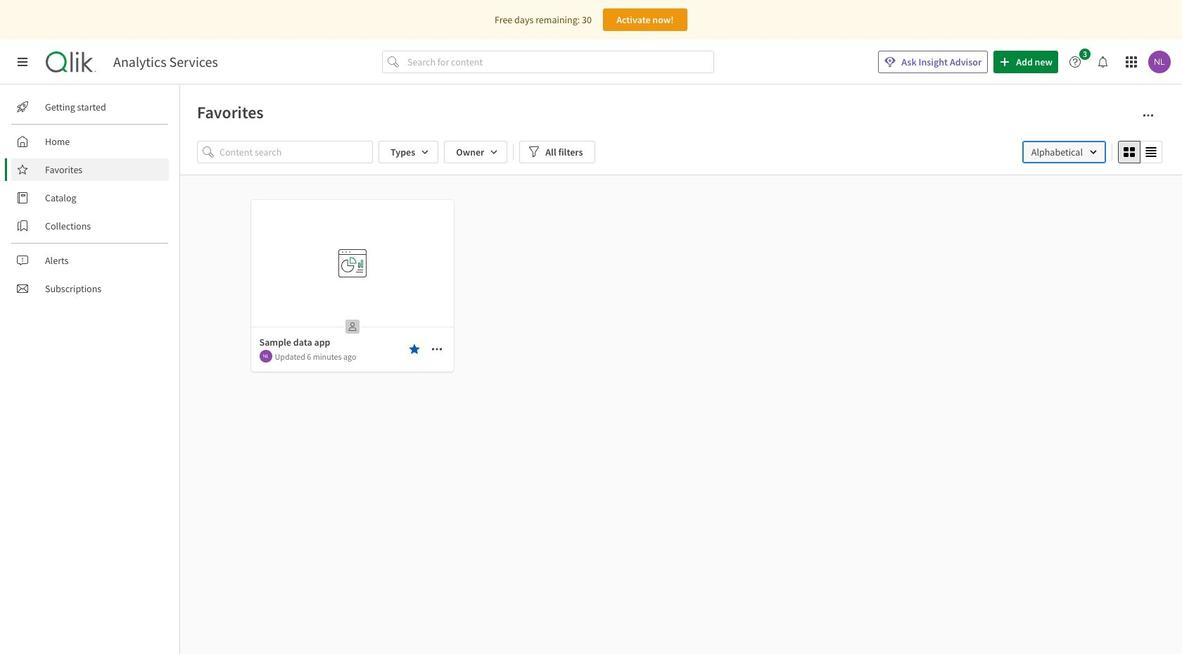 Task type: vqa. For each thing, say whether or not it's contained in the screenshot.
bottom Noah Lott image
yes



Task type: locate. For each thing, give the bounding box(es) containing it.
1 vertical spatial more actions image
[[431, 344, 443, 355]]

list view image
[[1146, 146, 1157, 158]]

navigation pane element
[[0, 90, 180, 306]]

filters region
[[197, 138, 1166, 166]]

more actions image right remove from favorites icon
[[431, 344, 443, 355]]

0 vertical spatial more actions image
[[1143, 110, 1155, 121]]

None field
[[1023, 141, 1107, 163]]

0 horizontal spatial more actions image
[[431, 344, 443, 355]]

more actions image
[[1143, 110, 1155, 121], [431, 344, 443, 355]]

more actions image up list view image
[[1143, 110, 1155, 121]]

close sidebar menu image
[[17, 56, 28, 68]]

noah lott element
[[259, 350, 272, 363]]

switch view group
[[1119, 141, 1163, 163]]



Task type: describe. For each thing, give the bounding box(es) containing it.
noah lott image
[[259, 350, 272, 363]]

Content search text field
[[220, 141, 373, 163]]

analytics services element
[[113, 54, 218, 70]]

none field inside filters region
[[1023, 141, 1107, 163]]

noah lott image
[[1149, 51, 1172, 73]]

remove from favorites image
[[409, 344, 420, 355]]

Search for content text field
[[405, 51, 715, 73]]

tile view image
[[1124, 146, 1136, 158]]

1 horizontal spatial more actions image
[[1143, 110, 1155, 121]]



